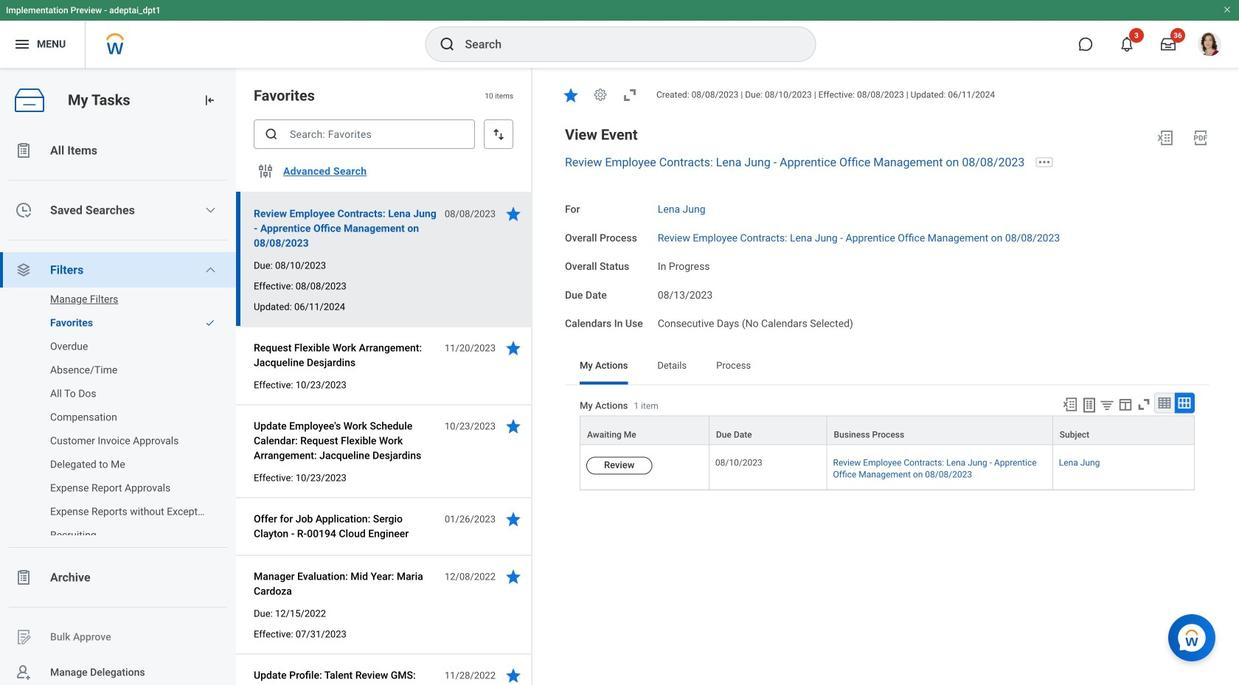 Task type: vqa. For each thing, say whether or not it's contained in the screenshot.
the bottom chevron down image
yes



Task type: locate. For each thing, give the bounding box(es) containing it.
search image
[[439, 35, 456, 53], [264, 127, 279, 142]]

star image
[[505, 205, 522, 223], [505, 511, 522, 528], [505, 568, 522, 586], [505, 667, 522, 685]]

search image inside item list element
[[264, 127, 279, 142]]

star image
[[562, 86, 580, 104], [505, 339, 522, 357], [505, 418, 522, 435]]

export to excel image left "export to worksheets" image
[[1062, 397, 1079, 413]]

select to filter grid data image
[[1099, 397, 1116, 413]]

view printable version (pdf) image
[[1192, 129, 1210, 147]]

item list element
[[236, 68, 533, 685]]

export to excel image for view printable version (pdf) icon
[[1157, 129, 1175, 147]]

0 horizontal spatial search image
[[264, 127, 279, 142]]

export to excel image left view printable version (pdf) icon
[[1157, 129, 1175, 147]]

clipboard image
[[15, 569, 32, 587]]

justify image
[[13, 35, 31, 53]]

0 horizontal spatial export to excel image
[[1062, 397, 1079, 413]]

list
[[0, 133, 236, 685], [0, 285, 236, 550]]

1 vertical spatial export to excel image
[[1062, 397, 1079, 413]]

0 vertical spatial search image
[[439, 35, 456, 53]]

1 vertical spatial search image
[[264, 127, 279, 142]]

clipboard image
[[15, 142, 32, 159]]

chevron down image
[[205, 204, 216, 216]]

table image
[[1158, 396, 1172, 411]]

export to excel image for "export to worksheets" image
[[1062, 397, 1079, 413]]

toolbar
[[1056, 393, 1195, 416]]

4 star image from the top
[[505, 667, 522, 685]]

1 horizontal spatial export to excel image
[[1157, 129, 1175, 147]]

tab list
[[565, 349, 1210, 385]]

perspective image
[[15, 261, 32, 279]]

1 vertical spatial star image
[[505, 339, 522, 357]]

sort image
[[491, 127, 506, 142]]

Search: Favorites text field
[[254, 120, 475, 149]]

row
[[580, 416, 1195, 445], [580, 445, 1195, 490]]

2 row from the top
[[580, 445, 1195, 490]]

export to excel image
[[1157, 129, 1175, 147], [1062, 397, 1079, 413]]

user plus image
[[15, 664, 32, 682]]

profile logan mcneil image
[[1198, 32, 1222, 59]]

close environment banner image
[[1223, 5, 1232, 14]]

notifications large image
[[1120, 37, 1135, 52]]

2 list from the top
[[0, 285, 236, 550]]

banner
[[0, 0, 1240, 68]]

check image
[[205, 318, 215, 328]]

0 vertical spatial export to excel image
[[1157, 129, 1175, 147]]

2 vertical spatial star image
[[505, 418, 522, 435]]

0 vertical spatial star image
[[562, 86, 580, 104]]



Task type: describe. For each thing, give the bounding box(es) containing it.
1 star image from the top
[[505, 205, 522, 223]]

gear image
[[593, 87, 608, 102]]

click to view/edit grid preferences image
[[1118, 397, 1134, 413]]

2 star image from the top
[[505, 511, 522, 528]]

chevron down image
[[205, 264, 216, 276]]

expand table image
[[1178, 396, 1192, 411]]

fullscreen image
[[621, 86, 639, 104]]

1 list from the top
[[0, 133, 236, 685]]

3 star image from the top
[[505, 568, 522, 586]]

1 row from the top
[[580, 416, 1195, 445]]

clock check image
[[15, 201, 32, 219]]

configure image
[[257, 162, 274, 180]]

export to worksheets image
[[1081, 397, 1099, 414]]

1 horizontal spatial search image
[[439, 35, 456, 53]]

Search Workday  search field
[[465, 28, 785, 61]]

inbox large image
[[1161, 37, 1176, 52]]

fullscreen image
[[1136, 397, 1152, 413]]

rename image
[[15, 629, 32, 646]]

transformation import image
[[202, 93, 217, 108]]



